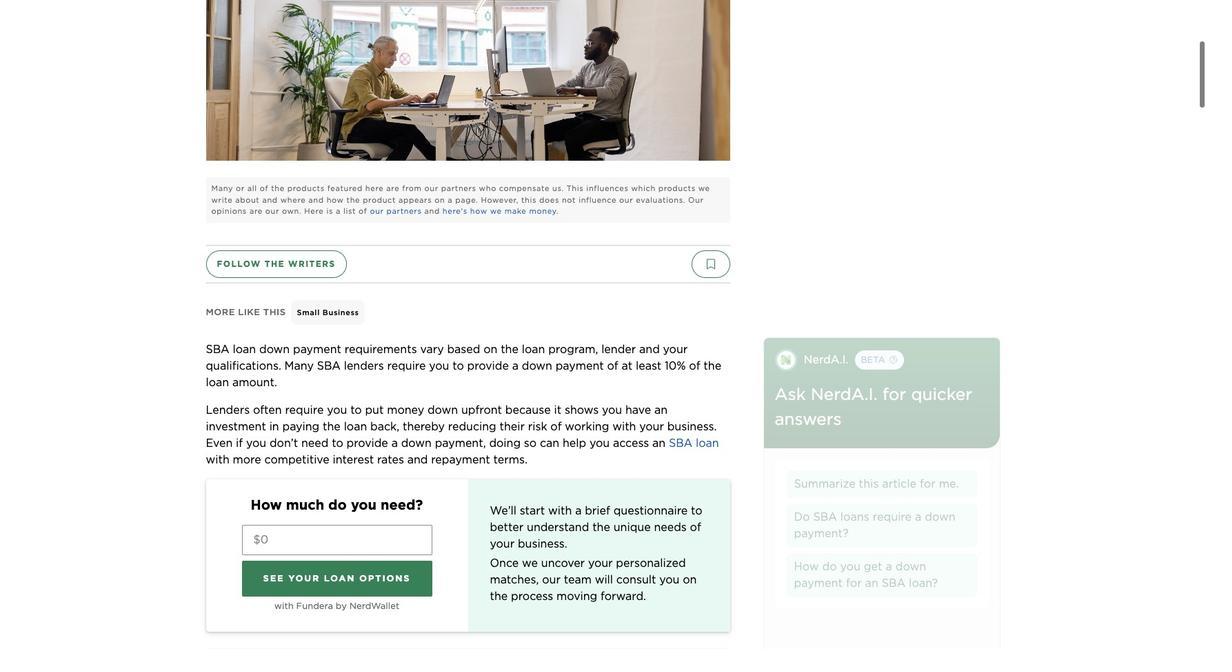 Task type: vqa. For each thing, say whether or not it's contained in the screenshot.
an inside how do you get a down payment for an sba loan?
yes



Task type: locate. For each thing, give the bounding box(es) containing it.
1 horizontal spatial money
[[529, 206, 556, 216]]

2 vertical spatial an
[[865, 577, 879, 590]]

see your loan options button
[[242, 561, 432, 596]]

how
[[327, 195, 344, 205], [470, 206, 487, 216]]

on inside many or all of the products featured here are from our partners who compensate us. this influences which products we write about and where and how the product appears on a page. however, this does not influence our evaluations. our opinions are our own. here is a list of
[[435, 195, 445, 205]]

1 horizontal spatial on
[[484, 342, 498, 356]]

do right much
[[328, 497, 347, 513]]

0 horizontal spatial how
[[327, 195, 344, 205]]

you inside we'll start with a brief questionnaire to better understand the unique needs of your business. once we uncover your personalized matches, our team will consult you on the process moving forward.
[[659, 573, 680, 586]]

2 horizontal spatial we
[[698, 183, 710, 193]]

and
[[262, 195, 278, 205], [309, 195, 324, 205], [425, 206, 440, 216], [639, 342, 660, 356], [407, 453, 428, 466]]

1 horizontal spatial we
[[522, 557, 538, 570]]

fundera
[[296, 601, 333, 611]]

0 vertical spatial are
[[386, 183, 400, 193]]

how down page.
[[470, 206, 487, 216]]

so
[[524, 436, 537, 449]]

of right all
[[260, 183, 268, 193]]

here's how we make money link
[[443, 206, 556, 216]]

0 horizontal spatial payment
[[293, 342, 341, 356]]

for
[[883, 384, 906, 404], [920, 477, 936, 490], [846, 577, 862, 590]]

0 vertical spatial require
[[387, 359, 426, 372]]

1 horizontal spatial many
[[285, 359, 314, 372]]

many up write
[[211, 183, 233, 193]]

better
[[490, 521, 524, 534]]

products
[[287, 183, 325, 193], [659, 183, 696, 193]]

provide up interest
[[347, 436, 388, 449]]

money inside lenders often require you to put money down upfront because it shows you have an investment in paying the loan back, thereby reducing their risk of working with your business. even if you don't need to provide a down payment, doing so can help you access an
[[387, 403, 424, 416]]

require down article
[[873, 510, 912, 523]]

need?
[[381, 497, 423, 513]]

and down appears
[[425, 206, 440, 216]]

1 horizontal spatial how
[[470, 206, 487, 216]]

do
[[794, 510, 810, 523]]

0 horizontal spatial many
[[211, 183, 233, 193]]

a inside sba loan down payment requirements vary based on the loan program, lender and your qualifications. many sba lenders require you to provide a down payment of at least 10% of the loan amount.
[[512, 359, 519, 372]]

are
[[386, 183, 400, 193], [250, 206, 263, 216]]

0 vertical spatial partners
[[441, 183, 476, 193]]

how much do you need?
[[251, 497, 423, 513]]

1 horizontal spatial payment
[[556, 359, 604, 372]]

money
[[529, 206, 556, 216], [387, 403, 424, 416]]

on right the based
[[484, 342, 498, 356]]

does
[[539, 195, 559, 205]]

to down the based
[[453, 359, 464, 372]]

moving
[[557, 590, 597, 603]]

based
[[447, 342, 480, 356]]

and right rates
[[407, 453, 428, 466]]

1 horizontal spatial business.
[[667, 420, 717, 433]]

money up thereby
[[387, 403, 424, 416]]

require
[[387, 359, 426, 372], [285, 403, 324, 416], [873, 510, 912, 523]]

you right if
[[246, 436, 266, 449]]

investment
[[206, 420, 266, 433]]

in
[[269, 420, 279, 433]]

on inside sba loan down payment requirements vary based on the loan program, lender and your qualifications. many sba lenders require you to provide a down payment of at least 10% of the loan amount.
[[484, 342, 498, 356]]

the
[[271, 183, 285, 193], [347, 195, 360, 205], [501, 342, 519, 356], [704, 359, 722, 372], [323, 420, 341, 433], [593, 521, 610, 534], [490, 590, 508, 603]]

do sba loans require a down payment? button
[[786, 503, 978, 548]]

article
[[882, 477, 917, 490]]

you left the need?
[[351, 497, 377, 513]]

with up access
[[613, 420, 636, 433]]

1 horizontal spatial require
[[387, 359, 426, 372]]

your up 10%
[[663, 342, 688, 356]]

2 products from the left
[[659, 183, 696, 193]]

require up paying
[[285, 403, 324, 416]]

sba right access
[[669, 436, 693, 449]]

lender
[[602, 342, 636, 356]]

1 horizontal spatial products
[[659, 183, 696, 193]]

provide down the based
[[467, 359, 509, 372]]

your
[[288, 573, 320, 583]]

ask nerda.i. for quicker answers
[[775, 384, 973, 429]]

you left get
[[840, 560, 861, 573]]

0 horizontal spatial for
[[846, 577, 862, 590]]

0 horizontal spatial do
[[328, 497, 347, 513]]

payment?
[[794, 527, 849, 540]]

business. up sba loan at the right bottom
[[667, 420, 717, 433]]

2 horizontal spatial for
[[920, 477, 936, 490]]

1 horizontal spatial do
[[822, 560, 837, 573]]

2 vertical spatial on
[[683, 573, 697, 586]]

down down me.
[[925, 510, 956, 523]]

0 vertical spatial how
[[251, 497, 282, 513]]

for left me.
[[920, 477, 936, 490]]

of right needs on the right bottom of the page
[[690, 521, 701, 534]]

nerda.i. up answers in the bottom of the page
[[811, 384, 878, 404]]

partners down appears
[[387, 206, 422, 216]]

the up where
[[271, 183, 285, 193]]

you down the personalized
[[659, 573, 680, 586]]

payment down program,
[[556, 359, 604, 372]]

2 vertical spatial we
[[522, 557, 538, 570]]

0 horizontal spatial provide
[[347, 436, 388, 449]]

you down vary
[[429, 359, 449, 372]]

not
[[562, 195, 576, 205]]

$0 telephone field
[[242, 525, 432, 555]]

1 vertical spatial business.
[[518, 537, 567, 550]]

0 horizontal spatial we
[[490, 206, 502, 216]]

down inside do sba loans require a down payment?
[[925, 510, 956, 523]]

0 vertical spatial business.
[[667, 420, 717, 433]]

are down about
[[250, 206, 263, 216]]

for down more information about beta image
[[883, 384, 906, 404]]

0 vertical spatial how
[[327, 195, 344, 205]]

1 horizontal spatial provide
[[467, 359, 509, 372]]

1 horizontal spatial how
[[794, 560, 819, 573]]

a down article
[[915, 510, 922, 523]]

down
[[259, 342, 290, 356], [522, 359, 552, 372], [428, 403, 458, 416], [401, 436, 432, 449], [925, 510, 956, 523], [896, 560, 926, 573]]

0 vertical spatial money
[[529, 206, 556, 216]]

business. inside lenders often require you to put money down upfront because it shows you have an investment in paying the loan back, thereby reducing their risk of working with your business. even if you don't need to provide a down payment, doing so can help you access an
[[667, 420, 717, 433]]

2 horizontal spatial require
[[873, 510, 912, 523]]

our down which
[[619, 195, 633, 205]]

0 horizontal spatial partners
[[387, 206, 422, 216]]

payment inside how do you get a down payment for an sba loan?
[[794, 577, 843, 590]]

nerda.i. left beta
[[804, 353, 848, 366]]

0 horizontal spatial products
[[287, 183, 325, 193]]

sba
[[206, 342, 230, 356], [317, 359, 341, 372], [669, 436, 693, 449], [813, 510, 837, 523], [882, 577, 906, 590]]

sba down get
[[882, 577, 906, 590]]

a
[[448, 195, 453, 205], [336, 206, 341, 216], [512, 359, 519, 372], [391, 436, 398, 449], [575, 504, 582, 517], [915, 510, 922, 523], [886, 560, 892, 573]]

business. down 'understand'
[[518, 537, 567, 550]]

sba up payment?
[[813, 510, 837, 523]]

0 vertical spatial for
[[883, 384, 906, 404]]

provide inside lenders often require you to put money down upfront because it shows you have an investment in paying the loan back, thereby reducing their risk of working with your business. even if you don't need to provide a down payment, doing so can help you access an
[[347, 436, 388, 449]]

nerda.i. inside ask nerda.i. for quicker answers
[[811, 384, 878, 404]]

our left own.
[[265, 206, 279, 216]]

and up least
[[639, 342, 660, 356]]

down up qualifications.
[[259, 342, 290, 356]]

products up "evaluations."
[[659, 183, 696, 193]]

we'll
[[490, 504, 517, 517]]

compensate
[[499, 183, 550, 193]]

how left much
[[251, 497, 282, 513]]

we down however,
[[490, 206, 502, 216]]

competitive
[[265, 453, 329, 466]]

understand
[[527, 521, 589, 534]]

2 vertical spatial require
[[873, 510, 912, 523]]

0 vertical spatial we
[[698, 183, 710, 193]]

1 vertical spatial this
[[859, 477, 879, 490]]

this left article
[[859, 477, 879, 490]]

with down see
[[274, 601, 294, 611]]

sba loan link
[[669, 436, 719, 449]]

your inside lenders often require you to put money down upfront because it shows you have an investment in paying the loan back, thereby reducing their risk of working with your business. even if you don't need to provide a down payment, doing so can help you access an
[[640, 420, 664, 433]]

much
[[286, 497, 324, 513]]

1 vertical spatial do
[[822, 560, 837, 573]]

paying
[[282, 420, 320, 433]]

consult
[[616, 573, 656, 586]]

1 vertical spatial require
[[285, 403, 324, 416]]

me.
[[939, 477, 959, 490]]

1 vertical spatial provide
[[347, 436, 388, 449]]

summarize this article for me.
[[794, 477, 959, 490]]

do
[[328, 497, 347, 513], [822, 560, 837, 573]]

on up here's
[[435, 195, 445, 205]]

0 horizontal spatial business.
[[518, 537, 567, 550]]

our
[[425, 183, 439, 193], [619, 195, 633, 205], [265, 206, 279, 216], [370, 206, 384, 216], [542, 573, 561, 586]]

for inside ask nerda.i. for quicker answers
[[883, 384, 906, 404]]

2 horizontal spatial payment
[[794, 577, 843, 590]]

you
[[429, 359, 449, 372], [327, 403, 347, 416], [602, 403, 622, 416], [246, 436, 266, 449], [590, 436, 610, 449], [351, 497, 377, 513], [840, 560, 861, 573], [659, 573, 680, 586]]

of left at
[[607, 359, 618, 372]]

0 vertical spatial do
[[328, 497, 347, 513]]

1 vertical spatial how
[[794, 560, 819, 573]]

1 horizontal spatial this
[[859, 477, 879, 490]]

1 vertical spatial we
[[490, 206, 502, 216]]

the down matches,
[[490, 590, 508, 603]]

an right have
[[654, 403, 668, 416]]

the right the based
[[501, 342, 519, 356]]

a up because
[[512, 359, 519, 372]]

to right questionnaire
[[691, 504, 703, 517]]

0 horizontal spatial are
[[250, 206, 263, 216]]

lenders
[[206, 403, 250, 416]]

how inside how do you get a down payment for an sba loan?
[[794, 560, 819, 573]]

requirements
[[345, 342, 417, 356]]

on down the personalized
[[683, 573, 697, 586]]

thereby
[[403, 420, 445, 433]]

down down thereby
[[401, 436, 432, 449]]

this
[[263, 307, 286, 317]]

on
[[435, 195, 445, 205], [484, 342, 498, 356], [683, 573, 697, 586]]

nerdwallet
[[349, 601, 399, 611]]

payment down payment?
[[794, 577, 843, 590]]

2 vertical spatial payment
[[794, 577, 843, 590]]

payment down small at the top of page
[[293, 342, 341, 356]]

0 vertical spatial many
[[211, 183, 233, 193]]

an down get
[[865, 577, 879, 590]]

2 horizontal spatial on
[[683, 573, 697, 586]]

do down payment?
[[822, 560, 837, 573]]

2 vertical spatial for
[[846, 577, 862, 590]]

1 vertical spatial many
[[285, 359, 314, 372]]

0 horizontal spatial on
[[435, 195, 445, 205]]

how for how do you get a down payment for an sba loan?
[[794, 560, 819, 573]]

our down uncover
[[542, 573, 561, 586]]

we up our in the right of the page
[[698, 183, 710, 193]]

of down it
[[551, 420, 562, 433]]

require inside sba loan down payment requirements vary based on the loan program, lender and your qualifications. many sba lenders require you to provide a down payment of at least 10% of the loan amount.
[[387, 359, 426, 372]]

write
[[211, 195, 233, 205]]

1 vertical spatial partners
[[387, 206, 422, 216]]

this inside button
[[859, 477, 879, 490]]

terms.
[[494, 453, 528, 466]]

you left have
[[602, 403, 622, 416]]

business.
[[667, 420, 717, 433], [518, 537, 567, 550]]

of
[[260, 183, 268, 193], [359, 206, 367, 216], [607, 359, 618, 372], [689, 359, 700, 372], [551, 420, 562, 433], [690, 521, 701, 534]]

however,
[[481, 195, 519, 205]]

our
[[688, 195, 704, 205]]

this down compensate
[[521, 195, 537, 205]]

0 horizontal spatial money
[[387, 403, 424, 416]]

down up loan?
[[896, 560, 926, 573]]

lenders often require you to put money down upfront because it shows you have an investment in paying the loan back, thereby reducing their risk of working with your business. even if you don't need to provide a down payment, doing so can help you access an
[[206, 403, 720, 449]]

your down have
[[640, 420, 664, 433]]

many
[[211, 183, 233, 193], [285, 359, 314, 372]]

many down small at the top of page
[[285, 359, 314, 372]]

on inside we'll start with a brief questionnaire to better understand the unique needs of your business. once we uncover your personalized matches, our team will consult you on the process moving forward.
[[683, 573, 697, 586]]

an right access
[[652, 436, 666, 449]]

1 vertical spatial are
[[250, 206, 263, 216]]

how down payment?
[[794, 560, 819, 573]]

0 horizontal spatial how
[[251, 497, 282, 513]]

this inside many or all of the products featured here are from our partners who compensate us. this influences which products we write about and where and how the product appears on a page. however, this does not influence our evaluations. our opinions are our own. here is a list of
[[521, 195, 537, 205]]

partners up page.
[[441, 183, 476, 193]]

0 vertical spatial provide
[[467, 359, 509, 372]]

a right is
[[336, 206, 341, 216]]

require inside lenders often require you to put money down upfront because it shows you have an investment in paying the loan back, thereby reducing their risk of working with your business. even if you don't need to provide a down payment, doing so can help you access an
[[285, 403, 324, 416]]

influence
[[579, 195, 617, 205]]

need
[[301, 436, 329, 449]]

with down even
[[206, 453, 230, 466]]

this
[[521, 195, 537, 205], [859, 477, 879, 490]]

1 horizontal spatial partners
[[441, 183, 476, 193]]

a up rates
[[391, 436, 398, 449]]

1 vertical spatial money
[[387, 403, 424, 416]]

it
[[554, 403, 562, 416]]

with inside lenders often require you to put money down upfront because it shows you have an investment in paying the loan back, thereby reducing their risk of working with your business. even if you don't need to provide a down payment, doing so can help you access an
[[613, 420, 636, 433]]

sba left lenders in the left bottom of the page
[[317, 359, 341, 372]]

all
[[247, 183, 257, 193]]

about
[[235, 195, 260, 205]]

many inside sba loan down payment requirements vary based on the loan program, lender and your qualifications. many sba lenders require you to provide a down payment of at least 10% of the loan amount.
[[285, 359, 314, 372]]

rates
[[377, 453, 404, 466]]

a left brief
[[575, 504, 582, 517]]

0 vertical spatial this
[[521, 195, 537, 205]]

1 vertical spatial on
[[484, 342, 498, 356]]

1 horizontal spatial for
[[883, 384, 906, 404]]

get
[[864, 560, 883, 573]]

who
[[479, 183, 497, 193]]

featured
[[327, 183, 363, 193]]

money down does
[[529, 206, 556, 216]]

own.
[[282, 206, 302, 216]]

often
[[253, 403, 282, 416]]

0 vertical spatial nerda.i.
[[804, 353, 848, 366]]

0 horizontal spatial require
[[285, 403, 324, 416]]

your
[[663, 342, 688, 356], [640, 420, 664, 433], [490, 537, 515, 550], [588, 557, 613, 570]]

0 vertical spatial on
[[435, 195, 445, 205]]

a right get
[[886, 560, 892, 573]]

down inside how do you get a down payment for an sba loan?
[[896, 560, 926, 573]]

interest
[[333, 453, 374, 466]]

require down vary
[[387, 359, 426, 372]]

how up is
[[327, 195, 344, 205]]

help
[[563, 436, 586, 449]]

we up matches,
[[522, 557, 538, 570]]

1 vertical spatial for
[[920, 477, 936, 490]]

to right need
[[332, 436, 343, 449]]

how
[[251, 497, 282, 513], [794, 560, 819, 573]]

beta
[[861, 355, 886, 365]]

1 vertical spatial nerda.i.
[[811, 384, 878, 404]]

are up product
[[386, 183, 400, 193]]

0 vertical spatial payment
[[293, 342, 341, 356]]

products up where
[[287, 183, 325, 193]]

a up here's
[[448, 195, 453, 205]]

0 horizontal spatial this
[[521, 195, 537, 205]]

of right list
[[359, 206, 367, 216]]



Task type: describe. For each thing, give the bounding box(es) containing it.
a inside we'll start with a brief questionnaire to better understand the unique needs of your business. once we uncover your personalized matches, our team will consult you on the process moving forward.
[[575, 504, 582, 517]]

you inside how do you get a down payment for an sba loan?
[[840, 560, 861, 573]]

if
[[236, 436, 243, 449]]

appears
[[399, 195, 432, 205]]

down up thereby
[[428, 403, 458, 416]]

of inside we'll start with a brief questionnaire to better understand the unique needs of your business. once we uncover your personalized matches, our team will consult you on the process moving forward.
[[690, 521, 701, 534]]

many or all of the products featured here are from our partners who compensate us. this influences which products we write about and where and how the product appears on a page. however, this does not influence our evaluations. our opinions are our own. here is a list of
[[211, 183, 710, 216]]

at
[[622, 359, 633, 372]]

how do you get a down payment for an sba loan? button
[[786, 553, 978, 597]]

require inside do sba loans require a down payment?
[[873, 510, 912, 523]]

how do you get a down payment for an sba loan?
[[794, 560, 938, 590]]

the up list
[[347, 195, 360, 205]]

.
[[556, 206, 559, 216]]

with inside with more competitive interest rates and repayment terms.
[[206, 453, 230, 466]]

start
[[520, 504, 545, 517]]

we inside we'll start with a brief questionnaire to better understand the unique needs of your business. once we uncover your personalized matches, our team will consult you on the process moving forward.
[[522, 557, 538, 570]]

10%
[[665, 359, 686, 372]]

for inside how do you get a down payment for an sba loan?
[[846, 577, 862, 590]]

with more competitive interest rates and repayment terms.
[[206, 436, 722, 466]]

matches,
[[490, 573, 539, 586]]

opinions
[[211, 206, 247, 216]]

of inside lenders often require you to put money down upfront because it shows you have an investment in paying the loan back, thereby reducing their risk of working with your business. even if you don't need to provide a down payment, doing so can help you access an
[[551, 420, 562, 433]]

shows
[[565, 403, 599, 416]]

the down brief
[[593, 521, 610, 534]]

product
[[363, 195, 396, 205]]

payment,
[[435, 436, 486, 449]]

and up here
[[309, 195, 324, 205]]

sba loan
[[669, 436, 719, 449]]

make
[[505, 206, 527, 216]]

where
[[280, 195, 306, 205]]

forward.
[[601, 590, 646, 603]]

loan inside lenders often require you to put money down upfront because it shows you have an investment in paying the loan back, thereby reducing their risk of working with your business. even if you don't need to provide a down payment, doing so can help you access an
[[344, 420, 367, 433]]

which
[[631, 183, 656, 193]]

least
[[636, 359, 662, 372]]

risk
[[528, 420, 547, 433]]

sba up qualifications.
[[206, 342, 230, 356]]

our right the from
[[425, 183, 439, 193]]

doing
[[489, 436, 521, 449]]

article save button image
[[691, 250, 730, 278]]

1 vertical spatial an
[[652, 436, 666, 449]]

and right about
[[262, 195, 278, 205]]

of right 10%
[[689, 359, 700, 372]]

even
[[206, 436, 233, 449]]

have
[[626, 403, 651, 416]]

program,
[[548, 342, 598, 356]]

partners inside many or all of the products featured here are from our partners who compensate us. this influences which products we write about and where and how the product appears on a page. however, this does not influence our evaluations. our opinions are our own. here is a list of
[[441, 183, 476, 193]]

many inside many or all of the products featured here are from our partners who compensate us. this influences which products we write about and where and how the product appears on a page. however, this does not influence our evaluations. our opinions are our own. here is a list of
[[211, 183, 233, 193]]

provide inside sba loan down payment requirements vary based on the loan program, lender and your qualifications. many sba lenders require you to provide a down payment of at least 10% of the loan amount.
[[467, 359, 509, 372]]

loan
[[324, 573, 355, 583]]

1 vertical spatial how
[[470, 206, 487, 216]]

down down program,
[[522, 359, 552, 372]]

how inside many or all of the products featured here are from our partners who compensate us. this influences which products we write about and where and how the product appears on a page. however, this does not influence our evaluations. our opinions are our own. here is a list of
[[327, 195, 344, 205]]

options
[[359, 573, 411, 583]]

an inside how do you get a down payment for an sba loan?
[[865, 577, 879, 590]]

like
[[238, 307, 260, 317]]

quicker
[[911, 384, 973, 404]]

a inside lenders often require you to put money down upfront because it shows you have an investment in paying the loan back, thereby reducing their risk of working with your business. even if you don't need to provide a down payment, doing so can help you access an
[[391, 436, 398, 449]]

loan?
[[909, 577, 938, 590]]

do sba loans require a down payment?
[[794, 510, 956, 540]]

from
[[402, 183, 422, 193]]

the inside lenders often require you to put money down upfront because it shows you have an investment in paying the loan back, thereby reducing their risk of working with your business. even if you don't need to provide a down payment, doing so can help you access an
[[323, 420, 341, 433]]

more information about beta image
[[856, 348, 906, 370]]

with inside we'll start with a brief questionnaire to better understand the unique needs of your business. once we uncover your personalized matches, our team will consult you on the process moving forward.
[[548, 504, 572, 517]]

more
[[206, 307, 235, 317]]

or
[[236, 183, 245, 193]]

list
[[343, 206, 356, 216]]

1 horizontal spatial are
[[386, 183, 400, 193]]

back,
[[370, 420, 399, 433]]

1 products from the left
[[287, 183, 325, 193]]

needs
[[654, 521, 687, 534]]

here
[[304, 206, 324, 216]]

once
[[490, 557, 519, 570]]

your down the better
[[490, 537, 515, 550]]

small business
[[297, 307, 359, 317]]

to inside sba loan down payment requirements vary based on the loan program, lender and your qualifications. many sba lenders require you to provide a down payment of at least 10% of the loan amount.
[[453, 359, 464, 372]]

you left put
[[327, 403, 347, 416]]

process
[[511, 590, 553, 603]]

sba inside do sba loans require a down payment?
[[813, 510, 837, 523]]

small
[[297, 307, 320, 317]]

questionnaire
[[614, 504, 688, 517]]

our down product
[[370, 206, 384, 216]]

and inside with more competitive interest rates and repayment terms.
[[407, 453, 428, 466]]

you inside sba loan down payment requirements vary based on the loan program, lender and your qualifications. many sba lenders require you to provide a down payment of at least 10% of the loan amount.
[[429, 359, 449, 372]]

by
[[336, 601, 347, 611]]

how for how much do you need?
[[251, 497, 282, 513]]

more
[[233, 453, 261, 466]]

and inside sba loan down payment requirements vary based on the loan program, lender and your qualifications. many sba lenders require you to provide a down payment of at least 10% of the loan amount.
[[639, 342, 660, 356]]

reducing
[[448, 420, 496, 433]]

amount.
[[232, 376, 277, 389]]

unique
[[614, 521, 651, 534]]

will
[[595, 573, 613, 586]]

you down working
[[590, 436, 610, 449]]

access
[[613, 436, 649, 449]]

personalized
[[616, 557, 686, 570]]

here
[[365, 183, 384, 193]]

sba loan down payment requirements vary based on the loan program, lender and your qualifications. many sba lenders require you to provide a down payment of at least 10% of the loan amount.
[[206, 342, 725, 389]]

the right 10%
[[704, 359, 722, 372]]

we inside many or all of the products featured here are from our partners who compensate us. this influences which products we write about and where and how the product appears on a page. however, this does not influence our evaluations. our opinions are our own. here is a list of
[[698, 183, 710, 193]]

loans
[[841, 510, 870, 523]]

1 vertical spatial payment
[[556, 359, 604, 372]]

we'll start with a brief questionnaire to better understand the unique needs of your business. once we uncover your personalized matches, our team will consult you on the process moving forward.
[[490, 504, 703, 603]]

more like this
[[206, 307, 286, 317]]

a inside how do you get a down payment for an sba loan?
[[886, 560, 892, 573]]

sba inside how do you get a down payment for an sba loan?
[[882, 577, 906, 590]]

your inside sba loan down payment requirements vary based on the loan program, lender and your qualifications. many sba lenders require you to provide a down payment of at least 10% of the loan amount.
[[663, 342, 688, 356]]

ask
[[775, 384, 806, 404]]

a inside do sba loans require a down payment?
[[915, 510, 922, 523]]

put
[[365, 403, 384, 416]]

business. inside we'll start with a brief questionnaire to better understand the unique needs of your business. once we uncover your personalized matches, our team will consult you on the process moving forward.
[[518, 537, 567, 550]]

do inside how do you get a down payment for an sba loan?
[[822, 560, 837, 573]]

your up will on the bottom of the page
[[588, 557, 613, 570]]

here's
[[443, 206, 468, 216]]

to inside we'll start with a brief questionnaire to better understand the unique needs of your business. once we uncover your personalized matches, our team will consult you on the process moving forward.
[[691, 504, 703, 517]]

working
[[565, 420, 609, 433]]

because
[[505, 403, 551, 416]]

our partners and here's how we make money .
[[370, 206, 559, 216]]

to left put
[[350, 403, 362, 416]]

upfront
[[461, 403, 502, 416]]

uncover
[[541, 557, 585, 570]]

our inside we'll start with a brief questionnaire to better understand the unique needs of your business. once we uncover your personalized matches, our team will consult you on the process moving forward.
[[542, 573, 561, 586]]

this
[[567, 183, 584, 193]]

0 vertical spatial an
[[654, 403, 668, 416]]

qualifications.
[[206, 359, 281, 372]]

our partners link
[[370, 206, 422, 216]]



